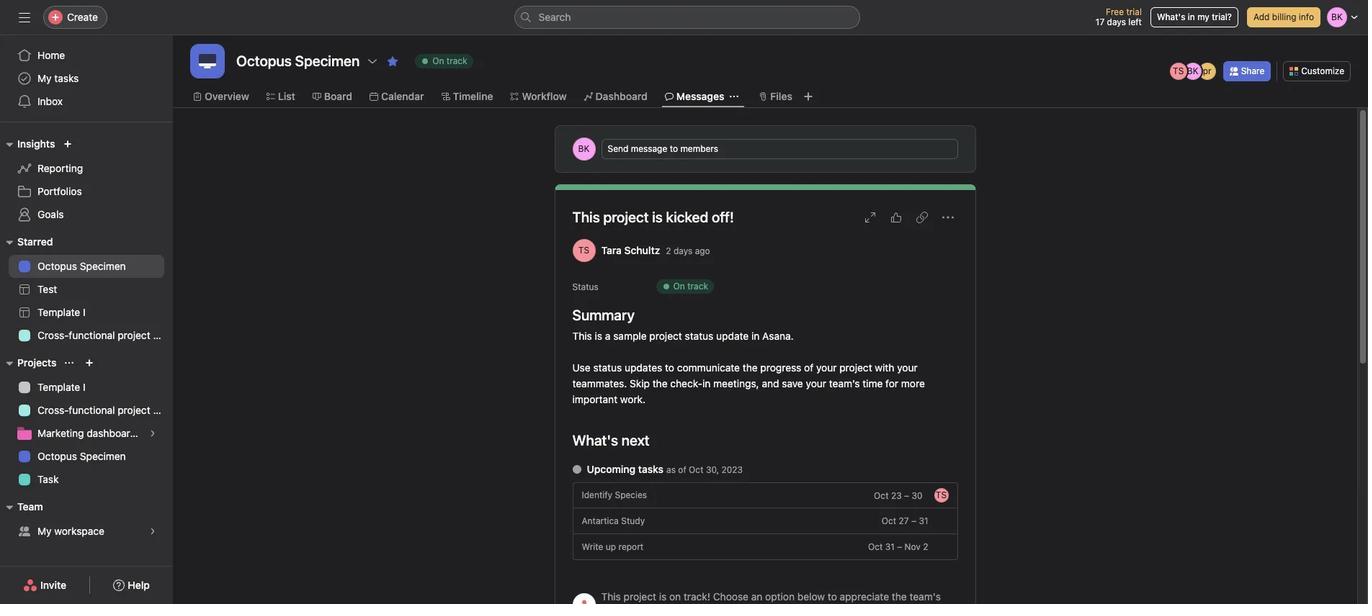 Task type: vqa. For each thing, say whether or not it's contained in the screenshot.
team's
yes



Task type: describe. For each thing, give the bounding box(es) containing it.
communicate
[[678, 362, 740, 374]]

team button
[[0, 499, 43, 516]]

add
[[1254, 12, 1271, 22]]

project up the tara schultz link
[[604, 209, 649, 226]]

project inside this project is on track! choose an option below to appreciate the team's
[[624, 591, 657, 603]]

trial
[[1127, 6, 1143, 17]]

save
[[782, 378, 804, 390]]

identify
[[582, 490, 613, 501]]

30
[[912, 491, 923, 501]]

below
[[798, 591, 825, 603]]

skip
[[630, 378, 650, 390]]

track inside popup button
[[447, 56, 468, 66]]

this project is kicked off! link
[[573, 209, 734, 226]]

calendar
[[381, 90, 424, 102]]

remove from starred image
[[387, 56, 399, 67]]

oct inside upcoming tasks as of oct 30, 2023
[[689, 465, 704, 475]]

appreciate
[[840, 591, 890, 603]]

the inside this project is on track! choose an option below to appreciate the team's
[[892, 591, 907, 603]]

23
[[892, 491, 902, 501]]

new project or portfolio image
[[85, 359, 94, 368]]

goals
[[37, 208, 64, 221]]

my
[[1198, 12, 1210, 22]]

an
[[752, 591, 763, 603]]

message
[[631, 143, 668, 154]]

this for this project is kicked off!
[[573, 209, 600, 226]]

of inside upcoming tasks as of oct 30, 2023
[[679, 465, 687, 475]]

– for 30
[[905, 491, 910, 501]]

octopus specimen inside projects element
[[37, 451, 126, 463]]

antartica study
[[582, 516, 645, 527]]

with
[[875, 362, 895, 374]]

oct for oct 31
[[869, 542, 883, 553]]

1 template i link from the top
[[9, 301, 164, 324]]

dashboard
[[596, 90, 648, 102]]

board link
[[313, 89, 353, 105]]

my for my tasks
[[37, 72, 52, 84]]

time
[[863, 378, 883, 390]]

upcoming tasks
[[587, 464, 664, 476]]

hide sidebar image
[[19, 12, 30, 23]]

30,
[[706, 465, 720, 475]]

this for this is a sample project status update in asana.
[[573, 330, 592, 342]]

2 template i link from the top
[[9, 376, 164, 399]]

1 horizontal spatial 2
[[924, 542, 929, 553]]

portfolios link
[[9, 180, 164, 203]]

show options image
[[367, 56, 379, 67]]

computer image
[[199, 53, 216, 70]]

cross-functional project plan link inside starred element
[[9, 324, 173, 347]]

upcoming tasks as of oct 30, 2023
[[587, 464, 743, 476]]

to inside button
[[670, 143, 678, 154]]

members
[[681, 143, 719, 154]]

this project is on track! choose an option below to appreciate the team's
[[602, 591, 941, 605]]

of inside use status updates to communicate the progress of your project with your teammates. skip the check-in meetings, and save your team's time for more important work.
[[805, 362, 814, 374]]

0 vertical spatial bk
[[1188, 66, 1199, 76]]

to inside use status updates to communicate the progress of your project with your teammates. skip the check-in meetings, and save your team's time for more important work.
[[665, 362, 675, 374]]

option
[[766, 591, 795, 603]]

1 vertical spatial is
[[595, 330, 603, 342]]

0 horizontal spatial ts
[[579, 245, 590, 256]]

oct 27 – 31
[[882, 516, 929, 527]]

tasks
[[54, 72, 79, 84]]

project inside projects element
[[118, 404, 150, 417]]

on
[[670, 591, 681, 603]]

oct for oct 23
[[874, 491, 889, 501]]

27
[[899, 516, 910, 527]]

report
[[619, 542, 644, 553]]

insights button
[[0, 136, 55, 153]]

on inside popup button
[[433, 56, 444, 66]]

marketing dashboards
[[37, 427, 141, 440]]

timeline
[[453, 90, 493, 102]]

specimen for first octopus specimen link from the bottom of the page
[[80, 451, 126, 463]]

identify species
[[582, 490, 647, 501]]

0 vertical spatial status
[[685, 330, 714, 342]]

plan inside starred element
[[153, 329, 173, 342]]

messages
[[677, 90, 725, 102]]

functional inside starred element
[[69, 329, 115, 342]]

what's next
[[573, 433, 650, 449]]

updates
[[625, 362, 663, 374]]

1 octopus specimen link from the top
[[9, 255, 164, 278]]

in inside button
[[1189, 12, 1196, 22]]

project inside use status updates to communicate the progress of your project with your teammates. skip the check-in meetings, and save your team's time for more important work.
[[840, 362, 873, 374]]

marketing
[[37, 427, 84, 440]]

see details, my workspace image
[[149, 528, 157, 536]]

template i for 2nd the template i link from the bottom of the page
[[37, 306, 86, 319]]

test link
[[9, 278, 164, 301]]

team's
[[830, 378, 860, 390]]

team
[[17, 501, 43, 513]]

update
[[717, 330, 749, 342]]

1 vertical spatial the
[[653, 378, 668, 390]]

tara schultz 2 days ago
[[602, 244, 711, 257]]

free trial 17 days left
[[1096, 6, 1143, 27]]

for
[[886, 378, 899, 390]]

projects
[[17, 357, 57, 369]]

is for on
[[659, 591, 667, 603]]

0 horizontal spatial bk
[[579, 143, 590, 154]]

what's
[[1158, 12, 1186, 22]]

send message to members button
[[602, 139, 958, 159]]

tara schultz link
[[602, 244, 661, 257]]

list
[[278, 90, 295, 102]]

template i for 1st the template i link from the bottom of the page
[[37, 381, 86, 394]]

help
[[128, 580, 150, 592]]

functional inside projects element
[[69, 404, 115, 417]]

oct 23 – 30
[[874, 491, 923, 501]]

cross- inside projects element
[[37, 404, 69, 417]]

nov
[[905, 542, 921, 553]]

your up the "team's"
[[817, 362, 837, 374]]

a
[[605, 330, 611, 342]]

sample
[[614, 330, 647, 342]]

to inside this project is on track! choose an option below to appreciate the team's
[[828, 591, 838, 603]]

new image
[[64, 140, 72, 149]]

teammates.
[[573, 378, 627, 390]]

on track button
[[409, 51, 480, 71]]

write up report
[[582, 542, 644, 553]]

invite
[[40, 580, 66, 592]]

task
[[37, 474, 59, 486]]

work.
[[621, 394, 646, 406]]

tab actions image
[[731, 92, 739, 101]]

send message to members
[[608, 143, 719, 154]]

dashboard link
[[584, 89, 648, 105]]

timeline link
[[442, 89, 493, 105]]

workflow link
[[511, 89, 567, 105]]

left
[[1129, 17, 1143, 27]]

search button
[[514, 6, 860, 29]]

this for this project is on track! choose an option below to appreciate the team's
[[602, 591, 621, 603]]

meetings,
[[714, 378, 760, 390]]

specimen for second octopus specimen link from the bottom of the page
[[80, 260, 126, 273]]

ago
[[695, 245, 711, 256]]

files link
[[759, 89, 793, 105]]

0 likes. click to like this task image
[[891, 212, 902, 223]]

home
[[37, 49, 65, 61]]

pr
[[1204, 66, 1212, 76]]

more actions image
[[943, 212, 954, 223]]

this project is kicked off!
[[573, 209, 734, 226]]

global element
[[0, 35, 173, 122]]



Task type: locate. For each thing, give the bounding box(es) containing it.
oct left 23
[[874, 491, 889, 501]]

template down test
[[37, 306, 80, 319]]

1 vertical spatial on track
[[674, 281, 709, 292]]

template i
[[37, 306, 86, 319], [37, 381, 86, 394]]

my tasks
[[37, 72, 79, 84]]

ts left tara on the top of page
[[579, 245, 590, 256]]

2 right the nov
[[924, 542, 929, 553]]

project down test link
[[118, 329, 150, 342]]

days inside tara schultz 2 days ago
[[674, 245, 693, 256]]

of right as on the bottom left of the page
[[679, 465, 687, 475]]

0 horizontal spatial 2
[[666, 245, 672, 256]]

oct left 27
[[882, 516, 897, 527]]

– left the nov
[[898, 542, 903, 553]]

create
[[67, 11, 98, 23]]

2 plan from the top
[[153, 404, 173, 417]]

on track inside popup button
[[433, 56, 468, 66]]

octopus specimen link
[[9, 255, 164, 278], [9, 446, 164, 469]]

2 vertical spatial the
[[892, 591, 907, 603]]

template inside projects element
[[37, 381, 80, 394]]

of right progress
[[805, 362, 814, 374]]

2 octopus from the top
[[37, 451, 77, 463]]

0 vertical spatial on
[[433, 56, 444, 66]]

octopus specimen link down marketing dashboards
[[9, 446, 164, 469]]

progress
[[761, 362, 802, 374]]

home link
[[9, 44, 164, 67]]

octopus up test
[[37, 260, 77, 273]]

template i down test
[[37, 306, 86, 319]]

– for 31
[[912, 516, 917, 527]]

2 octopus specimen link from the top
[[9, 446, 164, 469]]

1 vertical spatial to
[[665, 362, 675, 374]]

0 vertical spatial template i link
[[9, 301, 164, 324]]

days for schultz
[[674, 245, 693, 256]]

0 horizontal spatial on
[[433, 56, 444, 66]]

2 horizontal spatial –
[[912, 516, 917, 527]]

0 vertical spatial track
[[447, 56, 468, 66]]

0 horizontal spatial the
[[653, 378, 668, 390]]

0 vertical spatial cross-functional project plan link
[[9, 324, 173, 347]]

2 cross-functional project plan link from the top
[[9, 399, 173, 422]]

1 cross- from the top
[[37, 329, 69, 342]]

1 i from the top
[[83, 306, 86, 319]]

ts left pr
[[1174, 66, 1185, 76]]

in inside use status updates to communicate the progress of your project with your teammates. skip the check-in meetings, and save your team's time for more important work.
[[703, 378, 711, 390]]

search
[[539, 11, 571, 23]]

functional up new project or portfolio icon
[[69, 329, 115, 342]]

2 vertical spatial is
[[659, 591, 667, 603]]

inbox
[[37, 95, 63, 107]]

is for kicked
[[653, 209, 663, 226]]

project right sample at the bottom of the page
[[650, 330, 683, 342]]

use
[[573, 362, 591, 374]]

0 vertical spatial octopus
[[37, 260, 77, 273]]

octopus specimen inside starred element
[[37, 260, 126, 273]]

0 horizontal spatial track
[[447, 56, 468, 66]]

cross-functional project plan inside projects element
[[37, 404, 173, 417]]

2 horizontal spatial the
[[892, 591, 907, 603]]

1 vertical spatial 2
[[924, 542, 929, 553]]

is inside this project is on track! choose an option below to appreciate the team's
[[659, 591, 667, 603]]

1 plan from the top
[[153, 329, 173, 342]]

0 horizontal spatial status
[[594, 362, 622, 374]]

0 vertical spatial –
[[905, 491, 910, 501]]

cross-functional project plan inside starred element
[[37, 329, 173, 342]]

ts right 30
[[936, 490, 947, 501]]

2 vertical spatial to
[[828, 591, 838, 603]]

see details, marketing dashboards image
[[149, 430, 157, 438]]

2023
[[722, 465, 743, 475]]

i down test link
[[83, 306, 86, 319]]

1 vertical spatial octopus specimen
[[37, 451, 126, 463]]

i inside projects element
[[83, 381, 86, 394]]

2 my from the top
[[37, 526, 52, 538]]

functional up marketing dashboards
[[69, 404, 115, 417]]

days inside free trial 17 days left
[[1108, 17, 1127, 27]]

2 horizontal spatial ts
[[1174, 66, 1185, 76]]

search list box
[[514, 6, 860, 29]]

starred
[[17, 236, 53, 248]]

octopus specimen down marketing dashboards "link"
[[37, 451, 126, 463]]

this inside this project is on track! choose an option below to appreciate the team's
[[602, 591, 621, 603]]

2 cross- from the top
[[37, 404, 69, 417]]

1 horizontal spatial 31
[[919, 516, 929, 527]]

project left 'on'
[[624, 591, 657, 603]]

–
[[905, 491, 910, 501], [912, 516, 917, 527], [898, 542, 903, 553]]

– right 27
[[912, 516, 917, 527]]

template i inside projects element
[[37, 381, 86, 394]]

template inside starred element
[[37, 306, 80, 319]]

cross- up marketing on the left bottom
[[37, 404, 69, 417]]

0 vertical spatial ts
[[1174, 66, 1185, 76]]

2 right the schultz
[[666, 245, 672, 256]]

trial?
[[1213, 12, 1233, 22]]

1 octopus specimen from the top
[[37, 260, 126, 273]]

share
[[1242, 66, 1265, 76]]

share button
[[1224, 61, 1272, 81]]

1 horizontal spatial track
[[688, 281, 709, 292]]

choose
[[714, 591, 749, 603]]

to
[[670, 143, 678, 154], [665, 362, 675, 374], [828, 591, 838, 603]]

i
[[83, 306, 86, 319], [83, 381, 86, 394]]

bk left pr
[[1188, 66, 1199, 76]]

cross-
[[37, 329, 69, 342], [37, 404, 69, 417]]

on track
[[433, 56, 468, 66], [674, 281, 709, 292]]

1 vertical spatial of
[[679, 465, 687, 475]]

1 vertical spatial template i
[[37, 381, 86, 394]]

1 cross-functional project plan link from the top
[[9, 324, 173, 347]]

my inside 'global' element
[[37, 72, 52, 84]]

octopus specimen up test link
[[37, 260, 126, 273]]

cross-functional project plan link
[[9, 324, 173, 347], [9, 399, 173, 422]]

2 functional from the top
[[69, 404, 115, 417]]

asana.
[[763, 330, 794, 342]]

1 vertical spatial template i link
[[9, 376, 164, 399]]

0 vertical spatial plan
[[153, 329, 173, 342]]

cross-functional project plan link up new project or portfolio icon
[[9, 324, 173, 347]]

show options, current sort, top image
[[65, 359, 74, 368]]

to right below
[[828, 591, 838, 603]]

– right 23
[[905, 491, 910, 501]]

1 horizontal spatial –
[[905, 491, 910, 501]]

0 vertical spatial the
[[743, 362, 758, 374]]

team's
[[910, 591, 941, 603]]

on track down the ago
[[674, 281, 709, 292]]

0 vertical spatial on track
[[433, 56, 468, 66]]

antartica
[[582, 516, 619, 527]]

billing
[[1273, 12, 1297, 22]]

0 vertical spatial is
[[653, 209, 663, 226]]

2 horizontal spatial in
[[1189, 12, 1196, 22]]

bk left the send
[[579, 143, 590, 154]]

1 template from the top
[[37, 306, 80, 319]]

2 template from the top
[[37, 381, 80, 394]]

my for my workspace
[[37, 526, 52, 538]]

1 vertical spatial this
[[573, 330, 592, 342]]

test
[[37, 283, 57, 296]]

i inside starred element
[[83, 306, 86, 319]]

0 vertical spatial 31
[[919, 516, 929, 527]]

1 vertical spatial octopus
[[37, 451, 77, 463]]

is left kicked
[[653, 209, 663, 226]]

cross-functional project plan link up marketing dashboards
[[9, 399, 173, 422]]

send
[[608, 143, 629, 154]]

days left the ago
[[674, 245, 693, 256]]

status
[[685, 330, 714, 342], [594, 362, 622, 374]]

0 vertical spatial specimen
[[80, 260, 126, 273]]

2 vertical spatial in
[[703, 378, 711, 390]]

0 horizontal spatial days
[[674, 245, 693, 256]]

1 vertical spatial cross-functional project plan
[[37, 404, 173, 417]]

0 horizontal spatial of
[[679, 465, 687, 475]]

1 horizontal spatial status
[[685, 330, 714, 342]]

1 vertical spatial 31
[[886, 542, 895, 553]]

octopus specimen
[[236, 53, 360, 69]]

1 vertical spatial my
[[37, 526, 52, 538]]

starred element
[[0, 229, 173, 350]]

1 vertical spatial –
[[912, 516, 917, 527]]

0 vertical spatial cross-
[[37, 329, 69, 342]]

status up communicate
[[685, 330, 714, 342]]

oct left the nov
[[869, 542, 883, 553]]

use status updates to communicate the progress of your project with your teammates. skip the check-in meetings, and save your team's time for more important work.
[[573, 362, 928, 406]]

cross-functional project plan up new project or portfolio icon
[[37, 329, 173, 342]]

2 cross-functional project plan from the top
[[37, 404, 173, 417]]

on right remove from starred image
[[433, 56, 444, 66]]

on down tara schultz 2 days ago
[[674, 281, 685, 292]]

0 vertical spatial of
[[805, 362, 814, 374]]

1 functional from the top
[[69, 329, 115, 342]]

copy link image
[[917, 212, 928, 223]]

project up see details, marketing dashboards image
[[118, 404, 150, 417]]

and
[[762, 378, 780, 390]]

1 cross-functional project plan from the top
[[37, 329, 173, 342]]

31 right 27
[[919, 516, 929, 527]]

1 vertical spatial on
[[674, 281, 685, 292]]

in left the 'my' on the top right of page
[[1189, 12, 1196, 22]]

is left 'on'
[[659, 591, 667, 603]]

octopus for second octopus specimen link from the bottom of the page
[[37, 260, 77, 273]]

0 vertical spatial days
[[1108, 17, 1127, 27]]

free
[[1107, 6, 1125, 17]]

my inside teams element
[[37, 526, 52, 538]]

2 specimen from the top
[[80, 451, 126, 463]]

specimen up test link
[[80, 260, 126, 273]]

my
[[37, 72, 52, 84], [37, 526, 52, 538]]

0 vertical spatial in
[[1189, 12, 1196, 22]]

1 vertical spatial cross-functional project plan link
[[9, 399, 173, 422]]

1 my from the top
[[37, 72, 52, 84]]

1 template i from the top
[[37, 306, 86, 319]]

my workspace link
[[9, 520, 164, 544]]

0 vertical spatial i
[[83, 306, 86, 319]]

track down the ago
[[688, 281, 709, 292]]

teams element
[[0, 495, 173, 546]]

track
[[447, 56, 468, 66], [688, 281, 709, 292]]

to right message
[[670, 143, 678, 154]]

1 vertical spatial days
[[674, 245, 693, 256]]

template i inside starred element
[[37, 306, 86, 319]]

0 vertical spatial 2
[[666, 245, 672, 256]]

this is a sample project status update in asana.
[[573, 330, 794, 342]]

the right skip
[[653, 378, 668, 390]]

your up more
[[898, 362, 918, 374]]

2 vertical spatial ts
[[936, 490, 947, 501]]

the left team's
[[892, 591, 907, 603]]

more
[[902, 378, 926, 390]]

days right "17"
[[1108, 17, 1127, 27]]

1 vertical spatial functional
[[69, 404, 115, 417]]

what's in my trial? button
[[1151, 7, 1239, 27]]

projects element
[[0, 350, 173, 495]]

template i down show options, current sort, top 'icon'
[[37, 381, 86, 394]]

1 vertical spatial plan
[[153, 404, 173, 417]]

octopus down marketing on the left bottom
[[37, 451, 77, 463]]

add billing info button
[[1248, 7, 1321, 27]]

2 i from the top
[[83, 381, 86, 394]]

projects button
[[0, 355, 57, 372]]

invite button
[[14, 573, 76, 599]]

my workspace
[[37, 526, 104, 538]]

2 vertical spatial this
[[602, 591, 621, 603]]

your right save
[[806, 378, 827, 390]]

octopus for first octopus specimen link from the bottom of the page
[[37, 451, 77, 463]]

board
[[324, 90, 353, 102]]

i down new project or portfolio icon
[[83, 381, 86, 394]]

0 vertical spatial template
[[37, 306, 80, 319]]

octopus inside projects element
[[37, 451, 77, 463]]

octopus specimen
[[37, 260, 126, 273], [37, 451, 126, 463]]

on track up timeline link on the top of the page
[[433, 56, 468, 66]]

1 vertical spatial in
[[752, 330, 760, 342]]

1 horizontal spatial days
[[1108, 17, 1127, 27]]

specimen inside starred element
[[80, 260, 126, 273]]

0 vertical spatial my
[[37, 72, 52, 84]]

in left asana. at the right of the page
[[752, 330, 760, 342]]

1 horizontal spatial of
[[805, 362, 814, 374]]

project inside starred element
[[118, 329, 150, 342]]

cross-functional project plan
[[37, 329, 173, 342], [37, 404, 173, 417]]

cross- up 'projects'
[[37, 329, 69, 342]]

0 vertical spatial octopus specimen link
[[9, 255, 164, 278]]

portfolios
[[37, 185, 82, 198]]

off!
[[712, 209, 734, 226]]

add billing info
[[1254, 12, 1315, 22]]

inbox link
[[9, 90, 164, 113]]

track up timeline link on the top of the page
[[447, 56, 468, 66]]

1 octopus from the top
[[37, 260, 77, 273]]

customize button
[[1284, 61, 1352, 81]]

create button
[[43, 6, 107, 29]]

status up teammates.
[[594, 362, 622, 374]]

to up check-
[[665, 362, 675, 374]]

the up meetings,
[[743, 362, 758, 374]]

1 vertical spatial octopus specimen link
[[9, 446, 164, 469]]

customize
[[1302, 66, 1345, 76]]

help button
[[104, 573, 159, 599]]

1 horizontal spatial on
[[674, 281, 685, 292]]

2 octopus specimen from the top
[[37, 451, 126, 463]]

messages link
[[665, 89, 725, 105]]

0 vertical spatial template i
[[37, 306, 86, 319]]

check-
[[671, 378, 703, 390]]

template for 2nd the template i link from the bottom of the page
[[37, 306, 80, 319]]

specimen inside projects element
[[80, 451, 126, 463]]

2 template i from the top
[[37, 381, 86, 394]]

files
[[771, 90, 793, 102]]

1 horizontal spatial in
[[752, 330, 760, 342]]

specimen down dashboards
[[80, 451, 126, 463]]

0 horizontal spatial on track
[[433, 56, 468, 66]]

0 vertical spatial this
[[573, 209, 600, 226]]

oct left 30,
[[689, 465, 704, 475]]

template down show options, current sort, top 'icon'
[[37, 381, 80, 394]]

is
[[653, 209, 663, 226], [595, 330, 603, 342], [659, 591, 667, 603]]

template i link down test
[[9, 301, 164, 324]]

plan inside projects element
[[153, 404, 173, 417]]

plan
[[153, 329, 173, 342], [153, 404, 173, 417]]

reporting link
[[9, 157, 164, 180]]

1 vertical spatial bk
[[579, 143, 590, 154]]

my down the team at bottom left
[[37, 526, 52, 538]]

1 vertical spatial ts
[[579, 245, 590, 256]]

status inside use status updates to communicate the progress of your project with your teammates. skip the check-in meetings, and save your team's time for more important work.
[[594, 362, 622, 374]]

0 vertical spatial functional
[[69, 329, 115, 342]]

cross-functional project plan up dashboards
[[37, 404, 173, 417]]

status
[[573, 282, 599, 293]]

1 vertical spatial template
[[37, 381, 80, 394]]

oct for oct 27
[[882, 516, 897, 527]]

1 horizontal spatial ts
[[936, 490, 947, 501]]

reporting
[[37, 162, 83, 174]]

1 vertical spatial cross-
[[37, 404, 69, 417]]

– for nov
[[898, 542, 903, 553]]

full screen image
[[865, 212, 876, 223]]

1 vertical spatial specimen
[[80, 451, 126, 463]]

0 vertical spatial to
[[670, 143, 678, 154]]

1 specimen from the top
[[80, 260, 126, 273]]

octopus specimen link up test
[[9, 255, 164, 278]]

species
[[615, 490, 647, 501]]

marketing dashboards link
[[9, 422, 164, 446]]

0 vertical spatial cross-functional project plan
[[37, 329, 173, 342]]

my left tasks
[[37, 72, 52, 84]]

1 vertical spatial i
[[83, 381, 86, 394]]

octopus inside starred element
[[37, 260, 77, 273]]

0 horizontal spatial –
[[898, 542, 903, 553]]

0 horizontal spatial in
[[703, 378, 711, 390]]

template for 1st the template i link from the bottom of the page
[[37, 381, 80, 394]]

important
[[573, 394, 618, 406]]

0 horizontal spatial 31
[[886, 542, 895, 553]]

kicked
[[667, 209, 709, 226]]

1 horizontal spatial bk
[[1188, 66, 1199, 76]]

1 horizontal spatial the
[[743, 362, 758, 374]]

insights element
[[0, 131, 173, 229]]

0 vertical spatial octopus specimen
[[37, 260, 126, 273]]

2 inside tara schultz 2 days ago
[[666, 245, 672, 256]]

days for trial
[[1108, 17, 1127, 27]]

1 vertical spatial status
[[594, 362, 622, 374]]

is left a on the bottom left of the page
[[595, 330, 603, 342]]

in down communicate
[[703, 378, 711, 390]]

cross- inside starred element
[[37, 329, 69, 342]]

template i link down new project or portfolio icon
[[9, 376, 164, 399]]

write
[[582, 542, 604, 553]]

1 horizontal spatial on track
[[674, 281, 709, 292]]

31 left the nov
[[886, 542, 895, 553]]

2 vertical spatial –
[[898, 542, 903, 553]]

project up the "team's"
[[840, 362, 873, 374]]

1 vertical spatial track
[[688, 281, 709, 292]]

add tab image
[[803, 91, 815, 102]]



